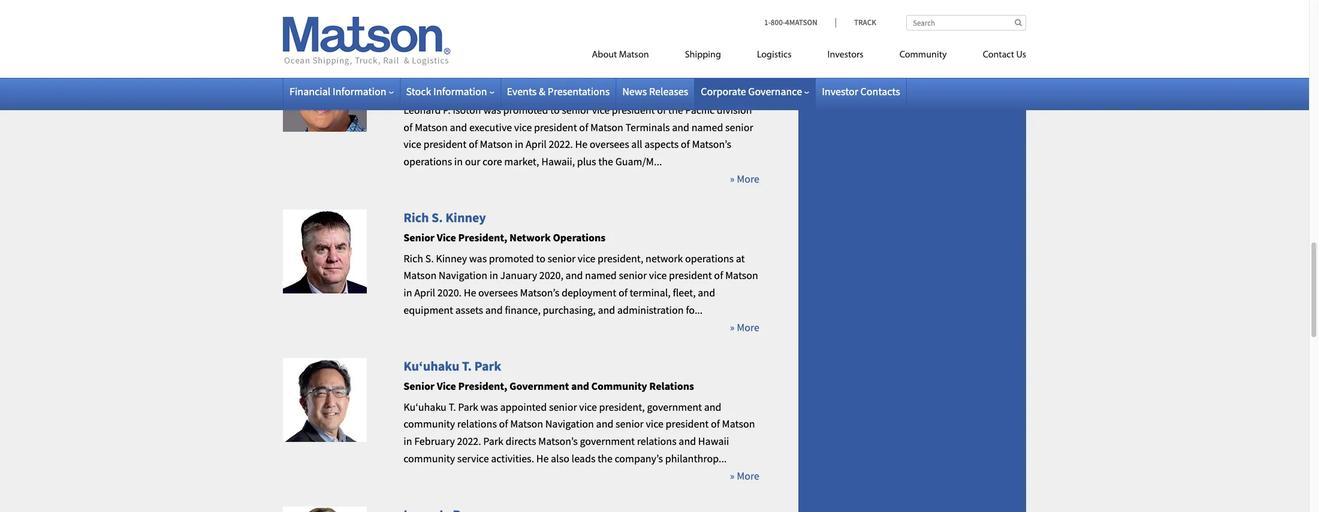 Task type: locate. For each thing, give the bounding box(es) containing it.
named inside rich s. kinney was promoted to senior vice president, network operations at matson navigation in january 2020, and named senior vice president of matson in april 2020. he oversees matson's deployment of terminal, fleet, and equipment assets and finance, purchasing, and administration fo... » more
[[585, 269, 617, 283]]

0 vertical spatial was
[[484, 103, 501, 117]]

senior
[[562, 103, 590, 117], [726, 120, 754, 134], [548, 252, 576, 266], [619, 269, 647, 283], [549, 400, 577, 414], [616, 418, 644, 432]]

vice for park
[[437, 380, 456, 393]]

2 vertical spatial » more link
[[730, 470, 760, 483]]

matson's inside ku'uhaku t. park was appointed senior vice president, government and community relations of matson navigation and senior vice president of matson in february 2022. park directs matson's government relations and hawaii community service activities. he also leads the company's philanthrop... » more
[[539, 435, 578, 449]]

information for financial information
[[333, 85, 387, 98]]

kinney for rich            s.            kinney senior vice president, network operations
[[446, 209, 486, 226]]

vice down about matson link
[[612, 69, 631, 83]]

ku'uhaku park image
[[283, 358, 367, 442]]

park up activities. at the bottom left of the page
[[484, 435, 504, 449]]

president, left network
[[598, 252, 644, 266]]

matson inside leonard            p.            isotoff senior vice president, pacific and executive vice president, matson terminals
[[684, 69, 719, 83]]

» more link
[[730, 172, 760, 186], [730, 321, 760, 335], [730, 470, 760, 483]]

ku'uhaku up the "february" at the left bottom of the page
[[404, 400, 447, 414]]

events & presentations link
[[507, 85, 610, 98]]

leads
[[572, 452, 596, 466]]

1 vertical spatial park
[[458, 400, 479, 414]]

isotoff
[[467, 47, 505, 64], [453, 103, 482, 117]]

promoted inside rich s. kinney was promoted to senior vice president, network operations at matson navigation in january 2020, and named senior vice president of matson in april 2020. he oversees matson's deployment of terminal, fleet, and equipment assets and finance, purchasing, and administration fo... » more
[[489, 252, 534, 266]]

president,
[[458, 69, 508, 83], [633, 69, 682, 83], [458, 231, 508, 245], [458, 380, 508, 393]]

2 vertical spatial more
[[737, 470, 760, 483]]

matson right about
[[619, 50, 649, 60]]

community up the "february" at the left bottom of the page
[[404, 418, 455, 432]]

park up appointed
[[475, 358, 502, 375]]

1 vertical spatial t.
[[449, 400, 456, 414]]

vice
[[592, 103, 610, 117], [514, 120, 532, 134], [404, 138, 422, 151], [578, 252, 596, 266], [649, 269, 667, 283], [580, 400, 597, 414], [646, 418, 664, 432]]

he
[[575, 138, 588, 151], [464, 286, 476, 300], [537, 452, 549, 466]]

financial information link
[[290, 85, 394, 98]]

promoted inside leonard p. isotoff was promoted to senior vice president of the pacific division of matson and executive vice president of matson terminals and named senior vice president of matson in april 2022. he oversees all aspects of matson's operations in our core market, hawaii, plus the guam/m... » more
[[504, 103, 549, 117]]

was up executive
[[484, 103, 501, 117]]

0 horizontal spatial oversees
[[479, 286, 518, 300]]

rich inside rich            s.            kinney senior vice president, network operations
[[404, 209, 429, 226]]

1 vertical spatial ku'uhaku
[[404, 400, 447, 414]]

2 ku'uhaku from the top
[[404, 400, 447, 414]]

network
[[510, 231, 551, 245]]

terminals inside leonard p. isotoff was promoted to senior vice president of the pacific division of matson and executive vice president of matson terminals and named senior vice president of matson in april 2022. he oversees all aspects of matson's operations in our core market, hawaii, plus the guam/m... » more
[[626, 120, 670, 134]]

1 horizontal spatial operations
[[686, 252, 734, 266]]

isotoff for leonard            p.            isotoff senior vice president, pacific and executive vice president, matson terminals
[[467, 47, 505, 64]]

he up plus
[[575, 138, 588, 151]]

0 horizontal spatial navigation
[[439, 269, 488, 283]]

vice right executive
[[514, 120, 532, 134]]

1 vertical spatial relations
[[637, 435, 677, 449]]

2 senior from the top
[[404, 231, 435, 245]]

matson's down 2020,
[[520, 286, 560, 300]]

senior down presentations
[[562, 103, 590, 117]]

search image
[[1015, 19, 1023, 26]]

s. for rich s. kinney was promoted to senior vice president, network operations at matson navigation in january 2020, and named senior vice president of matson in april 2020. he oversees matson's deployment of terminal, fleet, and equipment assets and finance, purchasing, and administration fo... » more
[[426, 252, 434, 266]]

oversees inside leonard p. isotoff was promoted to senior vice president of the pacific division of matson and executive vice president of matson terminals and named senior vice president of matson in april 2022. he oversees all aspects of matson's operations in our core market, hawaii, plus the guam/m... » more
[[590, 138, 630, 151]]

investor contacts link
[[822, 85, 901, 98]]

2 leonard from the top
[[404, 103, 441, 117]]

0 vertical spatial oversees
[[590, 138, 630, 151]]

0 horizontal spatial p.
[[443, 103, 451, 117]]

0 vertical spatial operations
[[404, 155, 452, 169]]

corporate governance link
[[701, 85, 810, 98]]

1 horizontal spatial information
[[434, 85, 487, 98]]

0 horizontal spatial to
[[536, 252, 546, 266]]

0 horizontal spatial t.
[[449, 400, 456, 414]]

kinney inside rich s. kinney was promoted to senior vice president, network operations at matson navigation in january 2020, and named senior vice president of matson in april 2020. he oversees matson's deployment of terminal, fleet, and equipment assets and finance, purchasing, and administration fo... » more
[[436, 252, 467, 266]]

3 » from the top
[[730, 470, 735, 483]]

leonard inside leonard            p.            isotoff senior vice president, pacific and executive vice president, matson terminals
[[404, 47, 452, 64]]

0 vertical spatial leonard
[[404, 47, 452, 64]]

t. inside ku'uhaku            t.            park senior vice president, government and community relations
[[462, 358, 472, 375]]

pacific down corporate
[[686, 103, 715, 117]]

0 vertical spatial s.
[[432, 209, 443, 226]]

president,
[[598, 252, 644, 266], [599, 400, 645, 414]]

vice down presentations
[[592, 103, 610, 117]]

stock
[[406, 85, 431, 98]]

he left 'also'
[[537, 452, 549, 466]]

was inside rich s. kinney was promoted to senior vice president, network operations at matson navigation in january 2020, and named senior vice president of matson in april 2020. he oversees matson's deployment of terminal, fleet, and equipment assets and finance, purchasing, and administration fo... » more
[[470, 252, 487, 266]]

leonard inside leonard p. isotoff was promoted to senior vice president of the pacific division of matson and executive vice president of matson terminals and named senior vice president of matson in april 2022. he oversees all aspects of matson's operations in our core market, hawaii, plus the guam/m... » more
[[404, 103, 441, 117]]

leonard up stock
[[404, 47, 452, 64]]

relations
[[458, 418, 497, 432], [637, 435, 677, 449]]

1 horizontal spatial relations
[[637, 435, 677, 449]]

2 » more link from the top
[[730, 321, 760, 335]]

3 » more link from the top
[[730, 470, 760, 483]]

1 vertical spatial the
[[599, 155, 614, 169]]

0 vertical spatial more
[[737, 172, 760, 186]]

executive
[[470, 120, 512, 134]]

he inside rich s. kinney was promoted to senior vice president, network operations at matson navigation in january 2020, and named senior vice president of matson in april 2020. he oversees matson's deployment of terminal, fleet, and equipment assets and finance, purchasing, and administration fo... » more
[[464, 286, 476, 300]]

2 vertical spatial senior
[[404, 380, 435, 393]]

1 vertical spatial community
[[592, 380, 648, 393]]

stock information link
[[406, 85, 495, 98]]

0 vertical spatial kinney
[[446, 209, 486, 226]]

matson down at
[[726, 269, 759, 283]]

matson up the equipment
[[404, 269, 437, 283]]

park for ku'uhaku t. park was appointed senior vice president, government and community relations of matson navigation and senior vice president of matson in february 2022. park directs matson's government relations and hawaii community service activities. he also leads the company's philanthrop... » more
[[458, 400, 479, 414]]

pacific up events
[[510, 69, 541, 83]]

oversees down january
[[479, 286, 518, 300]]

in
[[515, 138, 524, 151], [455, 155, 463, 169], [490, 269, 498, 283], [404, 286, 412, 300], [404, 435, 412, 449]]

operations left our
[[404, 155, 452, 169]]

0 horizontal spatial april
[[415, 286, 436, 300]]

navigation up 'also'
[[546, 418, 594, 432]]

leonard down stock
[[404, 103, 441, 117]]

was inside ku'uhaku t. park was appointed senior vice president, government and community relations of matson navigation and senior vice president of matson in february 2022. park directs matson's government relations and hawaii community service activities. he also leads the company's philanthrop... » more
[[481, 400, 498, 414]]

the right leads
[[598, 452, 613, 466]]

vice up stock information
[[437, 69, 456, 83]]

1 vertical spatial kinney
[[436, 252, 467, 266]]

community
[[404, 418, 455, 432], [404, 452, 455, 466]]

information right stock
[[434, 85, 487, 98]]

1 horizontal spatial pacific
[[686, 103, 715, 117]]

matson's up 'also'
[[539, 435, 578, 449]]

3 senior from the top
[[404, 380, 435, 393]]

at
[[736, 252, 745, 266]]

1 horizontal spatial to
[[551, 103, 560, 117]]

0 vertical spatial p.
[[454, 47, 465, 64]]

the
[[669, 103, 684, 117], [599, 155, 614, 169], [598, 452, 613, 466]]

ku'uhaku
[[404, 358, 460, 375], [404, 400, 447, 414]]

our
[[465, 155, 481, 169]]

0 horizontal spatial government
[[580, 435, 635, 449]]

operations
[[404, 155, 452, 169], [686, 252, 734, 266]]

ku'uhaku inside ku'uhaku            t.            park senior vice president, government and community relations
[[404, 358, 460, 375]]

president, up stock information link
[[458, 69, 508, 83]]

1 ku'uhaku from the top
[[404, 358, 460, 375]]

pacific inside leonard p. isotoff was promoted to senior vice president of the pacific division of matson and executive vice president of matson terminals and named senior vice president of matson in april 2022. he oversees all aspects of matson's operations in our core market, hawaii, plus the guam/m... » more
[[686, 103, 715, 117]]

promoted for kinney
[[489, 252, 534, 266]]

president, up company's on the bottom of the page
[[599, 400, 645, 414]]

1 horizontal spatial oversees
[[590, 138, 630, 151]]

promoted up january
[[489, 252, 534, 266]]

president down news
[[612, 103, 655, 117]]

0 vertical spatial terminals
[[404, 82, 451, 96]]

relations
[[650, 380, 695, 393]]

community
[[900, 50, 947, 60], [592, 380, 648, 393]]

logistics link
[[739, 44, 810, 69]]

isotoff down stock information link
[[453, 103, 482, 117]]

president, up appointed
[[458, 380, 508, 393]]

2 vertical spatial park
[[484, 435, 504, 449]]

park up 'service'
[[458, 400, 479, 414]]

events & presentations
[[507, 85, 610, 98]]

2 vertical spatial matson's
[[539, 435, 578, 449]]

2022. up hawaii,
[[549, 138, 573, 151]]

0 vertical spatial to
[[551, 103, 560, 117]]

the right plus
[[599, 155, 614, 169]]

0 vertical spatial he
[[575, 138, 588, 151]]

1 horizontal spatial government
[[647, 400, 702, 414]]

p. up stock information link
[[454, 47, 465, 64]]

plus
[[577, 155, 597, 169]]

0 vertical spatial 2022.
[[549, 138, 573, 151]]

1 vertical spatial s.
[[426, 252, 434, 266]]

0 horizontal spatial pacific
[[510, 69, 541, 83]]

» more link for ku'uhaku            t.            park
[[730, 470, 760, 483]]

president, inside ku'uhaku t. park was appointed senior vice president, government and community relations of matson navigation and senior vice president of matson in february 2022. park directs matson's government relations and hawaii community service activities. he also leads the company's philanthrop... » more
[[599, 400, 645, 414]]

&
[[539, 85, 546, 98]]

information
[[333, 85, 387, 98], [434, 85, 487, 98]]

senior for rich
[[404, 231, 435, 245]]

1 horizontal spatial named
[[692, 120, 724, 134]]

laura rascon image
[[283, 507, 367, 513]]

0 vertical spatial isotoff
[[467, 47, 505, 64]]

» inside ku'uhaku t. park was appointed senior vice president, government and community relations of matson navigation and senior vice president of matson in february 2022. park directs matson's government relations and hawaii community service activities. he also leads the company's philanthrop... » more
[[730, 470, 735, 483]]

0 vertical spatial april
[[526, 138, 547, 151]]

president up hawaii on the right
[[666, 418, 709, 432]]

community down the "february" at the left bottom of the page
[[404, 452, 455, 466]]

0 vertical spatial community
[[404, 418, 455, 432]]

in left january
[[490, 269, 498, 283]]

0 vertical spatial »
[[730, 172, 735, 186]]

terminals inside leonard            p.            isotoff senior vice president, pacific and executive vice president, matson terminals
[[404, 82, 451, 96]]

president, inside rich            s.            kinney senior vice president, network operations
[[458, 231, 508, 245]]

promoted down events
[[504, 103, 549, 117]]

matson's inside rich s. kinney was promoted to senior vice president, network operations at matson navigation in january 2020, and named senior vice president of matson in april 2020. he oversees matson's deployment of terminal, fleet, and equipment assets and finance, purchasing, and administration fo... » more
[[520, 286, 560, 300]]

0 vertical spatial park
[[475, 358, 502, 375]]

0 vertical spatial promoted
[[504, 103, 549, 117]]

1 vertical spatial community
[[404, 452, 455, 466]]

0 horizontal spatial community
[[592, 380, 648, 393]]

isotoff for leonard p. isotoff was promoted to senior vice president of the pacific division of matson and executive vice president of matson terminals and named senior vice president of matson in april 2022. he oversees all aspects of matson's operations in our core market, hawaii, plus the guam/m... » more
[[453, 103, 482, 117]]

pacific
[[510, 69, 541, 83], [686, 103, 715, 117]]

0 horizontal spatial relations
[[458, 418, 497, 432]]

p.
[[454, 47, 465, 64], [443, 103, 451, 117]]

1 vertical spatial april
[[415, 286, 436, 300]]

1 » more link from the top
[[730, 172, 760, 186]]

was inside leonard p. isotoff was promoted to senior vice president of the pacific division of matson and executive vice president of matson terminals and named senior vice president of matson in april 2022. he oversees all aspects of matson's operations in our core market, hawaii, plus the guam/m... » more
[[484, 103, 501, 117]]

contacts
[[861, 85, 901, 98]]

0 vertical spatial rich
[[404, 209, 429, 226]]

fleet,
[[673, 286, 696, 300]]

community left relations at the bottom of page
[[592, 380, 648, 393]]

0 vertical spatial community
[[900, 50, 947, 60]]

1 vertical spatial president,
[[599, 400, 645, 414]]

2022. up 'service'
[[457, 435, 481, 449]]

1 horizontal spatial navigation
[[546, 418, 594, 432]]

0 horizontal spatial he
[[464, 286, 476, 300]]

1 vertical spatial he
[[464, 286, 476, 300]]

1 more from the top
[[737, 172, 760, 186]]

navigation up 2020.
[[439, 269, 488, 283]]

april inside rich s. kinney was promoted to senior vice president, network operations at matson navigation in january 2020, and named senior vice president of matson in april 2020. he oversees matson's deployment of terminal, fleet, and equipment assets and finance, purchasing, and administration fo... » more
[[415, 286, 436, 300]]

0 horizontal spatial 2022.
[[457, 435, 481, 449]]

0 vertical spatial president,
[[598, 252, 644, 266]]

investors link
[[810, 44, 882, 69]]

0 vertical spatial pacific
[[510, 69, 541, 83]]

senior inside rich            s.            kinney senior vice president, network operations
[[404, 231, 435, 245]]

more
[[737, 172, 760, 186], [737, 321, 760, 335], [737, 470, 760, 483]]

information right "financial"
[[333, 85, 387, 98]]

community link
[[882, 44, 965, 69]]

0 horizontal spatial information
[[333, 85, 387, 98]]

1 information from the left
[[333, 85, 387, 98]]

president up fleet,
[[669, 269, 712, 283]]

2 rich from the top
[[404, 252, 423, 266]]

was down rich            s.            kinney senior vice president, network operations
[[470, 252, 487, 266]]

rich inside rich s. kinney was promoted to senior vice president, network operations at matson navigation in january 2020, and named senior vice president of matson in april 2020. he oversees matson's deployment of terminal, fleet, and equipment assets and finance, purchasing, and administration fo... » more
[[404, 252, 423, 266]]

contact us
[[983, 50, 1027, 60]]

named up deployment
[[585, 269, 617, 283]]

president
[[612, 103, 655, 117], [534, 120, 577, 134], [424, 138, 467, 151], [669, 269, 712, 283], [666, 418, 709, 432]]

was left appointed
[[481, 400, 498, 414]]

senior up terminal,
[[619, 269, 647, 283]]

presentations
[[548, 85, 610, 98]]

president, left network on the left of page
[[458, 231, 508, 245]]

operations left at
[[686, 252, 734, 266]]

named inside leonard p. isotoff was promoted to senior vice president of the pacific division of matson and executive vice president of matson terminals and named senior vice president of matson in april 2022. he oversees all aspects of matson's operations in our core market, hawaii, plus the guam/m... » more
[[692, 120, 724, 134]]

kinney down our
[[446, 209, 486, 226]]

1 vertical spatial oversees
[[479, 286, 518, 300]]

1 vertical spatial more
[[737, 321, 760, 335]]

0 vertical spatial ku'uhaku
[[404, 358, 460, 375]]

kinney up 2020.
[[436, 252, 467, 266]]

president, inside ku'uhaku            t.            park senior vice president, government and community relations
[[458, 380, 508, 393]]

0 vertical spatial senior
[[404, 69, 435, 83]]

vice up the "february" at the left bottom of the page
[[437, 380, 456, 393]]

» inside rich s. kinney was promoted to senior vice president, network operations at matson navigation in january 2020, and named senior vice president of matson in april 2020. he oversees matson's deployment of terminal, fleet, and equipment assets and finance, purchasing, and administration fo... » more
[[730, 321, 735, 335]]

vice
[[437, 69, 456, 83], [612, 69, 631, 83], [437, 231, 456, 245], [437, 380, 456, 393]]

president up hawaii,
[[534, 120, 577, 134]]

1 vertical spatial to
[[536, 252, 546, 266]]

1 vertical spatial rich
[[404, 252, 423, 266]]

was for kinney
[[470, 252, 487, 266]]

ku'uhaku            t.            park senior vice president, government and community relations
[[404, 358, 695, 393]]

also
[[551, 452, 570, 466]]

senior inside leonard            p.            isotoff senior vice president, pacific and executive vice president, matson terminals
[[404, 69, 435, 83]]

matson's down the division
[[692, 138, 732, 151]]

news releases link
[[623, 85, 689, 98]]

2 information from the left
[[434, 85, 487, 98]]

2 » from the top
[[730, 321, 735, 335]]

0 horizontal spatial named
[[585, 269, 617, 283]]

1 » from the top
[[730, 172, 735, 186]]

kinney
[[446, 209, 486, 226], [436, 252, 467, 266]]

named down the division
[[692, 120, 724, 134]]

and
[[543, 69, 562, 83], [450, 120, 467, 134], [672, 120, 690, 134], [566, 269, 583, 283], [698, 286, 716, 300], [486, 304, 503, 317], [598, 304, 616, 317], [572, 380, 590, 393], [705, 400, 722, 414], [597, 418, 614, 432], [679, 435, 696, 449]]

matson down shipping link
[[684, 69, 719, 83]]

1 rich from the top
[[404, 209, 429, 226]]

more inside rich s. kinney was promoted to senior vice president, network operations at matson navigation in january 2020, and named senior vice president of matson in april 2020. he oversees matson's deployment of terminal, fleet, and equipment assets and finance, purchasing, and administration fo... » more
[[737, 321, 760, 335]]

vice up 2020.
[[437, 231, 456, 245]]

1 vertical spatial leonard
[[404, 103, 441, 117]]

rich            s.            kinney senior vice president, network operations
[[404, 209, 606, 245]]

in left the "february" at the left bottom of the page
[[404, 435, 412, 449]]

to up 2020,
[[536, 252, 546, 266]]

president, for isotoff
[[458, 69, 508, 83]]

1 horizontal spatial he
[[537, 452, 549, 466]]

rich for rich            s.            kinney senior vice president, network operations
[[404, 209, 429, 226]]

1 horizontal spatial community
[[900, 50, 947, 60]]

matson's inside leonard p. isotoff was promoted to senior vice president of the pacific division of matson and executive vice president of matson terminals and named senior vice president of matson in april 2022. he oversees all aspects of matson's operations in our core market, hawaii, plus the guam/m... » more
[[692, 138, 732, 151]]

ku'uhaku down the equipment
[[404, 358, 460, 375]]

relations up 'service'
[[458, 418, 497, 432]]

of
[[658, 103, 667, 117], [404, 120, 413, 134], [580, 120, 589, 134], [469, 138, 478, 151], [681, 138, 690, 151], [715, 269, 724, 283], [619, 286, 628, 300], [499, 418, 508, 432], [711, 418, 720, 432]]

april inside leonard p. isotoff was promoted to senior vice president of the pacific division of matson and executive vice president of matson terminals and named senior vice president of matson in april 2022. he oversees all aspects of matson's operations in our core market, hawaii, plus the guam/m... » more
[[526, 138, 547, 151]]

leonard for leonard p. isotoff was promoted to senior vice president of the pacific division of matson and executive vice president of matson terminals and named senior vice president of matson in april 2022. he oversees all aspects of matson's operations in our core market, hawaii, plus the guam/m... » more
[[404, 103, 441, 117]]

to inside rich s. kinney was promoted to senior vice president, network operations at matson navigation in january 2020, and named senior vice president of matson in april 2020. he oversees matson's deployment of terminal, fleet, and equipment assets and finance, purchasing, and administration fo... » more
[[536, 252, 546, 266]]

vice up company's on the bottom of the page
[[646, 418, 664, 432]]

0 vertical spatial navigation
[[439, 269, 488, 283]]

t. up the "february" at the left bottom of the page
[[449, 400, 456, 414]]

p. down stock information
[[443, 103, 451, 117]]

0 horizontal spatial operations
[[404, 155, 452, 169]]

0 vertical spatial named
[[692, 120, 724, 134]]

1 horizontal spatial t.
[[462, 358, 472, 375]]

None search field
[[907, 15, 1027, 31]]

isotoff inside leonard            p.            isotoff senior vice president, pacific and executive vice president, matson terminals
[[467, 47, 505, 64]]

relations up company's on the bottom of the page
[[637, 435, 677, 449]]

1 horizontal spatial p.
[[454, 47, 465, 64]]

1 vertical spatial 2022.
[[457, 435, 481, 449]]

0 vertical spatial matson's
[[692, 138, 732, 151]]

matson up core
[[480, 138, 513, 151]]

april up the equipment
[[415, 286, 436, 300]]

company's
[[615, 452, 663, 466]]

promoted
[[504, 103, 549, 117], [489, 252, 534, 266]]

hawaii
[[699, 435, 730, 449]]

1 vertical spatial p.
[[443, 103, 451, 117]]

rich kinney image
[[283, 210, 367, 294]]

park
[[475, 358, 502, 375], [458, 400, 479, 414], [484, 435, 504, 449]]

oversees left all
[[590, 138, 630, 151]]

senior inside ku'uhaku            t.            park senior vice president, government and community relations
[[404, 380, 435, 393]]

the down releases
[[669, 103, 684, 117]]

1 vertical spatial matson's
[[520, 286, 560, 300]]

1 horizontal spatial 2022.
[[549, 138, 573, 151]]

government up leads
[[580, 435, 635, 449]]

1 vertical spatial » more link
[[730, 321, 760, 335]]

president inside ku'uhaku t. park was appointed senior vice president, government and community relations of matson navigation and senior vice president of matson in february 2022. park directs matson's government relations and hawaii community service activities. he also leads the company's philanthrop... » more
[[666, 418, 709, 432]]

1 senior from the top
[[404, 69, 435, 83]]

april up market,
[[526, 138, 547, 151]]

1-
[[765, 17, 771, 28]]

operations inside leonard p. isotoff was promoted to senior vice president of the pacific division of matson and executive vice president of matson terminals and named senior vice president of matson in april 2022. he oversees all aspects of matson's operations in our core market, hawaii, plus the guam/m... » more
[[404, 155, 452, 169]]

president up our
[[424, 138, 467, 151]]

isotoff inside leonard p. isotoff was promoted to senior vice president of the pacific division of matson and executive vice president of matson terminals and named senior vice president of matson in april 2022. he oversees all aspects of matson's operations in our core market, hawaii, plus the guam/m... » more
[[453, 103, 482, 117]]

1 leonard from the top
[[404, 47, 452, 64]]

operations
[[553, 231, 606, 245]]

s. inside rich s. kinney was promoted to senior vice president, network operations at matson navigation in january 2020, and named senior vice president of matson in april 2020. he oversees matson's deployment of terminal, fleet, and equipment assets and finance, purchasing, and administration fo... » more
[[426, 252, 434, 266]]

operations inside rich s. kinney was promoted to senior vice president, network operations at matson navigation in january 2020, and named senior vice president of matson in april 2020. he oversees matson's deployment of terminal, fleet, and equipment assets and finance, purchasing, and administration fo... » more
[[686, 252, 734, 266]]

isotoff up stock information link
[[467, 47, 505, 64]]

corporate governance
[[701, 85, 803, 98]]

ku'uhaku inside ku'uhaku t. park was appointed senior vice president, government and community relations of matson navigation and senior vice president of matson in february 2022. park directs matson's government relations and hawaii community service activities. he also leads the company's philanthrop... » more
[[404, 400, 447, 414]]

s.
[[432, 209, 443, 226], [426, 252, 434, 266]]

1 vertical spatial senior
[[404, 231, 435, 245]]

t.
[[462, 358, 472, 375], [449, 400, 456, 414]]

kinney inside rich            s.            kinney senior vice president, network operations
[[446, 209, 486, 226]]

t. for ku'uhaku t. park was appointed senior vice president, government and community relations of matson navigation and senior vice president of matson in february 2022. park directs matson's government relations and hawaii community service activities. he also leads the company's philanthrop... » more
[[449, 400, 456, 414]]

1 vertical spatial navigation
[[546, 418, 594, 432]]

3 more from the top
[[737, 470, 760, 483]]

park inside ku'uhaku            t.            park senior vice president, government and community relations
[[475, 358, 502, 375]]

t. inside ku'uhaku t. park was appointed senior vice president, government and community relations of matson navigation and senior vice president of matson in february 2022. park directs matson's government relations and hawaii community service activities. he also leads the company's philanthrop... » more
[[449, 400, 456, 414]]

navigation inside rich s. kinney was promoted to senior vice president, network operations at matson navigation in january 2020, and named senior vice president of matson in april 2020. he oversees matson's deployment of terminal, fleet, and equipment assets and finance, purchasing, and administration fo... » more
[[439, 269, 488, 283]]

government down relations at the bottom of page
[[647, 400, 702, 414]]

vice inside ku'uhaku            t.            park senior vice president, government and community relations
[[437, 380, 456, 393]]

2 more from the top
[[737, 321, 760, 335]]

t. down the assets
[[462, 358, 472, 375]]

0 vertical spatial t.
[[462, 358, 472, 375]]

matson
[[619, 50, 649, 60], [684, 69, 719, 83], [415, 120, 448, 134], [591, 120, 624, 134], [480, 138, 513, 151], [404, 269, 437, 283], [726, 269, 759, 283], [510, 418, 543, 432], [723, 418, 755, 432]]

1 horizontal spatial terminals
[[626, 120, 670, 134]]

vice for kinney
[[437, 231, 456, 245]]

government
[[647, 400, 702, 414], [580, 435, 635, 449]]

to inside leonard p. isotoff was promoted to senior vice president of the pacific division of matson and executive vice president of matson terminals and named senior vice president of matson in april 2022. he oversees all aspects of matson's operations in our core market, hawaii, plus the guam/m... » more
[[551, 103, 560, 117]]

leonard
[[404, 47, 452, 64], [404, 103, 441, 117]]

matson down stock
[[415, 120, 448, 134]]

1 vertical spatial operations
[[686, 252, 734, 266]]

p. inside leonard p. isotoff was promoted to senior vice president of the pacific division of matson and executive vice president of matson terminals and named senior vice president of matson in april 2022. he oversees all aspects of matson's operations in our core market, hawaii, plus the guam/m... » more
[[443, 103, 451, 117]]

more inside ku'uhaku t. park was appointed senior vice president, government and community relations of matson navigation and senior vice president of matson in february 2022. park directs matson's government relations and hawaii community service activities. he also leads the company's philanthrop... » more
[[737, 470, 760, 483]]

1 vertical spatial government
[[580, 435, 635, 449]]

2 horizontal spatial he
[[575, 138, 588, 151]]

vice down ku'uhaku            t.            park senior vice president, government and community relations
[[580, 400, 597, 414]]

to
[[551, 103, 560, 117], [536, 252, 546, 266]]

to down events & presentations link
[[551, 103, 560, 117]]

s. inside rich            s.            kinney senior vice president, network operations
[[432, 209, 443, 226]]

vice inside rich            s.            kinney senior vice president, network operations
[[437, 231, 456, 245]]

1 vertical spatial »
[[730, 321, 735, 335]]

1 horizontal spatial april
[[526, 138, 547, 151]]

promoted for isotoff
[[504, 103, 549, 117]]

p. inside leonard            p.            isotoff senior vice president, pacific and executive vice president, matson terminals
[[454, 47, 465, 64]]

0 horizontal spatial terminals
[[404, 82, 451, 96]]

investors
[[828, 50, 864, 60]]

community down search search box
[[900, 50, 947, 60]]

1 vertical spatial promoted
[[489, 252, 534, 266]]

1 vertical spatial was
[[470, 252, 487, 266]]

matson image
[[283, 17, 451, 66]]

2 vertical spatial was
[[481, 400, 498, 414]]

president, up news releases
[[633, 69, 682, 83]]

1 vertical spatial isotoff
[[453, 103, 482, 117]]

president, for kinney
[[458, 231, 508, 245]]

he up the assets
[[464, 286, 476, 300]]

us
[[1017, 50, 1027, 60]]

terminals
[[404, 82, 451, 96], [626, 120, 670, 134]]

0 vertical spatial » more link
[[730, 172, 760, 186]]

president, inside rich s. kinney was promoted to senior vice president, network operations at matson navigation in january 2020, and named senior vice president of matson in april 2020. he oversees matson's deployment of terminal, fleet, and equipment assets and finance, purchasing, and administration fo... » more
[[598, 252, 644, 266]]



Task type: describe. For each thing, give the bounding box(es) containing it.
ku'uhaku t. park was appointed senior vice president, government and community relations of matson navigation and senior vice president of matson in february 2022. park directs matson's government relations and hawaii community service activities. he also leads the company's philanthrop... » more
[[404, 400, 760, 483]]

2020.
[[438, 286, 462, 300]]

in inside ku'uhaku t. park was appointed senior vice president, government and community relations of matson navigation and senior vice president of matson in february 2022. park directs matson's government relations and hawaii community service activities. he also leads the company's philanthrop... » more
[[404, 435, 412, 449]]

» more link for rich            s.            kinney
[[730, 321, 760, 335]]

network
[[646, 252, 683, 266]]

matson up hawaii on the right
[[723, 418, 755, 432]]

guam/m...
[[616, 155, 662, 169]]

fo...
[[686, 304, 703, 317]]

corporate
[[701, 85, 747, 98]]

s. for rich            s.            kinney senior vice president, network operations
[[432, 209, 443, 226]]

community inside top menu navigation
[[900, 50, 947, 60]]

leonard            p.            isotoff senior vice president, pacific and executive vice president, matson terminals
[[404, 47, 719, 96]]

government
[[510, 380, 569, 393]]

news
[[623, 85, 647, 98]]

1 community from the top
[[404, 418, 455, 432]]

about matson
[[592, 50, 649, 60]]

all
[[632, 138, 643, 151]]

pacific inside leonard            p.            isotoff senior vice president, pacific and executive vice president, matson terminals
[[510, 69, 541, 83]]

purchasing,
[[543, 304, 596, 317]]

matson up plus
[[591, 120, 624, 134]]

» more link for leonard            p.            isotoff
[[730, 172, 760, 186]]

vice down network
[[649, 269, 667, 283]]

to for leonard            p.            isotoff
[[551, 103, 560, 117]]

senior up 2020,
[[548, 252, 576, 266]]

0 vertical spatial the
[[669, 103, 684, 117]]

2020,
[[540, 269, 564, 283]]

governance
[[749, 85, 803, 98]]

president inside rich s. kinney was promoted to senior vice president, network operations at matson navigation in january 2020, and named senior vice president of matson in april 2020. he oversees matson's deployment of terminal, fleet, and equipment assets and finance, purchasing, and administration fo... » more
[[669, 269, 712, 283]]

track
[[855, 17, 877, 28]]

equipment
[[404, 304, 454, 317]]

senior up company's on the bottom of the page
[[616, 418, 644, 432]]

activities.
[[491, 452, 534, 466]]

Search search field
[[907, 15, 1027, 31]]

investor contacts
[[822, 85, 901, 98]]

was for isotoff
[[484, 103, 501, 117]]

2022. inside ku'uhaku t. park was appointed senior vice president, government and community relations of matson navigation and senior vice president of matson in february 2022. park directs matson's government relations and hawaii community service activities. he also leads the company's philanthrop... » more
[[457, 435, 481, 449]]

president, for park
[[458, 380, 508, 393]]

he inside ku'uhaku t. park was appointed senior vice president, government and community relations of matson navigation and senior vice president of matson in february 2022. park directs matson's government relations and hawaii community service activities. he also leads the company's philanthrop... » more
[[537, 452, 549, 466]]

leonard for leonard            p.            isotoff senior vice president, pacific and executive vice president, matson terminals
[[404, 47, 452, 64]]

800-
[[771, 17, 786, 28]]

ku'uhaku for ku'uhaku t. park was appointed senior vice president, government and community relations of matson navigation and senior vice president of matson in february 2022. park directs matson's government relations and hawaii community service activities. he also leads the company's philanthrop... » more
[[404, 400, 447, 414]]

in up the equipment
[[404, 286, 412, 300]]

logistics
[[757, 50, 792, 60]]

rich for rich s. kinney was promoted to senior vice president, network operations at matson navigation in january 2020, and named senior vice president of matson in april 2020. he oversees matson's deployment of terminal, fleet, and equipment assets and finance, purchasing, and administration fo... » more
[[404, 252, 423, 266]]

more inside leonard p. isotoff was promoted to senior vice president of the pacific division of matson and executive vice president of matson terminals and named senior vice president of matson in april 2022. he oversees all aspects of matson's operations in our core market, hawaii, plus the guam/m... » more
[[737, 172, 760, 186]]

stock information
[[406, 85, 487, 98]]

was for park
[[481, 400, 498, 414]]

aspects
[[645, 138, 679, 151]]

core
[[483, 155, 502, 169]]

vice down stock
[[404, 138, 422, 151]]

administration
[[618, 304, 684, 317]]

1-800-4matson link
[[765, 17, 836, 28]]

philanthrop...
[[666, 452, 727, 466]]

appointed
[[500, 400, 547, 414]]

» inside leonard p. isotoff was promoted to senior vice president of the pacific division of matson and executive vice president of matson terminals and named senior vice president of matson in april 2022. he oversees all aspects of matson's operations in our core market, hawaii, plus the guam/m... » more
[[730, 172, 735, 186]]

deployment
[[562, 286, 617, 300]]

he inside leonard p. isotoff was promoted to senior vice president of the pacific division of matson and executive vice president of matson terminals and named senior vice president of matson in april 2022. he oversees all aspects of matson's operations in our core market, hawaii, plus the guam/m... » more
[[575, 138, 588, 151]]

senior for ku'uhaku
[[404, 380, 435, 393]]

contact
[[983, 50, 1015, 60]]

oversees inside rich s. kinney was promoted to senior vice president, network operations at matson navigation in january 2020, and named senior vice president of matson in april 2020. he oversees matson's deployment of terminal, fleet, and equipment assets and finance, purchasing, and administration fo... » more
[[479, 286, 518, 300]]

division
[[717, 103, 753, 117]]

vice down operations
[[578, 252, 596, 266]]

executive
[[564, 69, 609, 83]]

releases
[[650, 85, 689, 98]]

t. for ku'uhaku            t.            park senior vice president, government and community relations
[[462, 358, 472, 375]]

about matson link
[[574, 44, 667, 69]]

directs
[[506, 435, 537, 449]]

2 community from the top
[[404, 452, 455, 466]]

about
[[592, 50, 617, 60]]

assets
[[456, 304, 484, 317]]

ku'uhaku for ku'uhaku            t.            park senior vice president, government and community relations
[[404, 358, 460, 375]]

2022. inside leonard p. isotoff was promoted to senior vice president of the pacific division of matson and executive vice president of matson terminals and named senior vice president of matson in april 2022. he oversees all aspects of matson's operations in our core market, hawaii, plus the guam/m... » more
[[549, 138, 573, 151]]

senior for leonard
[[404, 69, 435, 83]]

p. for leonard            p.            isotoff senior vice president, pacific and executive vice president, matson terminals
[[454, 47, 465, 64]]

february
[[415, 435, 455, 449]]

and inside leonard            p.            isotoff senior vice president, pacific and executive vice president, matson terminals
[[543, 69, 562, 83]]

senior down government
[[549, 400, 577, 414]]

events
[[507, 85, 537, 98]]

len isotoff image
[[283, 48, 367, 132]]

rich s. kinney was promoted to senior vice president, network operations at matson navigation in january 2020, and named senior vice president of matson in april 2020. he oversees matson's deployment of terminal, fleet, and equipment assets and finance, purchasing, and administration fo... » more
[[404, 252, 760, 335]]

financial information
[[290, 85, 387, 98]]

p. for leonard p. isotoff was promoted to senior vice president of the pacific division of matson and executive vice president of matson terminals and named senior vice president of matson in april 2022. he oversees all aspects of matson's operations in our core market, hawaii, plus the guam/m... » more
[[443, 103, 451, 117]]

park for ku'uhaku            t.            park senior vice president, government and community relations
[[475, 358, 502, 375]]

news releases
[[623, 85, 689, 98]]

to for rich            s.            kinney
[[536, 252, 546, 266]]

the inside ku'uhaku t. park was appointed senior vice president, government and community relations of matson navigation and senior vice president of matson in february 2022. park directs matson's government relations and hawaii community service activities. he also leads the company's philanthrop... » more
[[598, 452, 613, 466]]

matson inside about matson link
[[619, 50, 649, 60]]

investor
[[822, 85, 859, 98]]

information for stock information
[[434, 85, 487, 98]]

1-800-4matson
[[765, 17, 818, 28]]

market,
[[505, 155, 540, 169]]

service
[[458, 452, 489, 466]]

community inside ku'uhaku            t.            park senior vice president, government and community relations
[[592, 380, 648, 393]]

matson down appointed
[[510, 418, 543, 432]]

financial
[[290, 85, 331, 98]]

top menu navigation
[[538, 44, 1027, 69]]

4matson
[[786, 17, 818, 28]]

contact us link
[[965, 44, 1027, 69]]

navigation inside ku'uhaku t. park was appointed senior vice president, government and community relations of matson navigation and senior vice president of matson in february 2022. park directs matson's government relations and hawaii community service activities. he also leads the company's philanthrop... » more
[[546, 418, 594, 432]]

0 vertical spatial relations
[[458, 418, 497, 432]]

track link
[[836, 17, 877, 28]]

january
[[501, 269, 537, 283]]

shipping link
[[667, 44, 739, 69]]

kinney for rich s. kinney was promoted to senior vice president, network operations at matson navigation in january 2020, and named senior vice president of matson in april 2020. he oversees matson's deployment of terminal, fleet, and equipment assets and finance, purchasing, and administration fo... » more
[[436, 252, 467, 266]]

0 vertical spatial government
[[647, 400, 702, 414]]

in up market,
[[515, 138, 524, 151]]

finance,
[[505, 304, 541, 317]]

leonard p. isotoff was promoted to senior vice president of the pacific division of matson and executive vice president of matson terminals and named senior vice president of matson in april 2022. he oversees all aspects of matson's operations in our core market, hawaii, plus the guam/m... » more
[[404, 103, 760, 186]]

terminal,
[[630, 286, 671, 300]]

senior down the division
[[726, 120, 754, 134]]

and inside ku'uhaku            t.            park senior vice president, government and community relations
[[572, 380, 590, 393]]

vice for isotoff
[[437, 69, 456, 83]]

hawaii,
[[542, 155, 575, 169]]

in left our
[[455, 155, 463, 169]]

shipping
[[685, 50, 721, 60]]



Task type: vqa. For each thing, say whether or not it's contained in the screenshot.
SUBJECT
no



